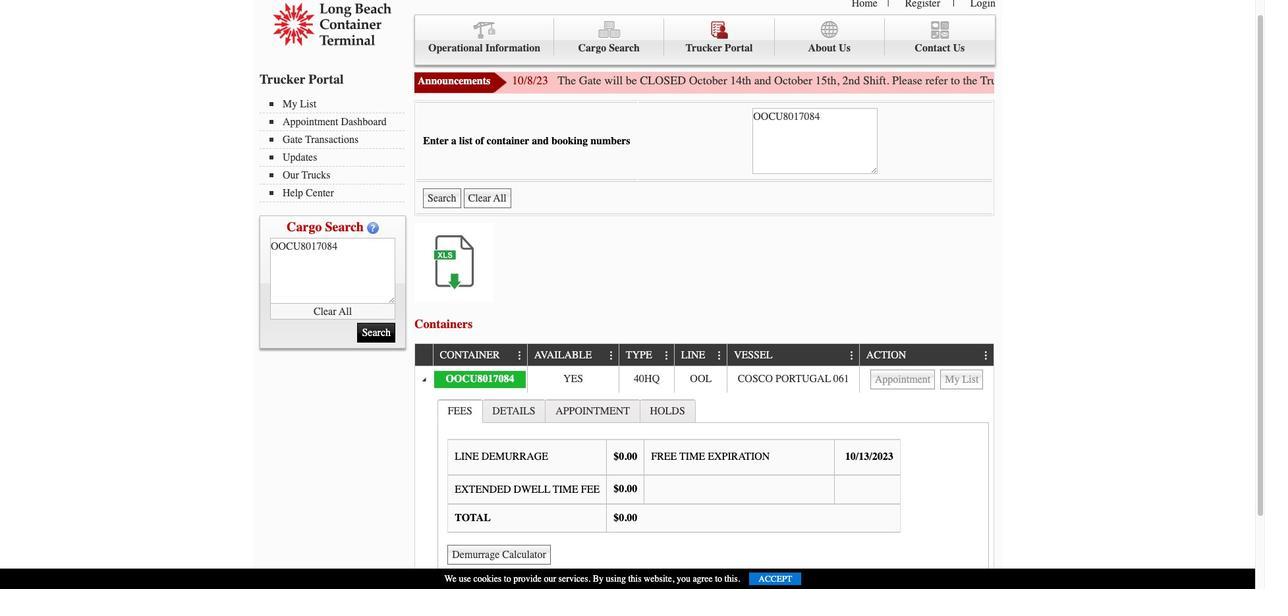 Task type: locate. For each thing, give the bounding box(es) containing it.
1 horizontal spatial menu bar
[[414, 14, 996, 65]]

1 the from the left
[[963, 73, 978, 88]]

gate
[[1169, 73, 1188, 88]]

cell
[[859, 366, 994, 393]]

extended dwell time fee
[[455, 483, 600, 495]]

1 horizontal spatial us
[[953, 42, 965, 54]]

to right refer at the top of page
[[951, 73, 960, 88]]

edit column settings image inside container column header
[[515, 350, 525, 361]]

cargo up will
[[578, 42, 606, 54]]

type column header
[[619, 344, 674, 366]]

1 vertical spatial line
[[455, 451, 479, 463]]

use
[[459, 573, 471, 584]]

us right contact
[[953, 42, 965, 54]]

1 edit column settings image from the left
[[606, 350, 617, 361]]

40hq
[[634, 373, 660, 385]]

my
[[283, 98, 297, 110]]

trucker up my
[[260, 72, 305, 87]]

booking
[[551, 135, 588, 147]]

the left w
[[1242, 73, 1256, 88]]

0 horizontal spatial to
[[504, 573, 511, 584]]

1 horizontal spatial october
[[774, 73, 812, 88]]

14th
[[730, 73, 751, 88]]

edit column settings image inside vessel column header
[[847, 350, 857, 361]]

1 october from the left
[[689, 73, 727, 88]]

0 horizontal spatial menu bar
[[260, 97, 411, 202]]

search up be in the top of the page
[[609, 42, 640, 54]]

1 horizontal spatial time
[[679, 451, 705, 463]]

1 horizontal spatial cargo
[[578, 42, 606, 54]]

time
[[679, 451, 705, 463], [553, 483, 578, 495]]

1 horizontal spatial cargo search
[[578, 42, 640, 54]]

the
[[558, 73, 576, 88]]

us for contact us
[[953, 42, 965, 54]]

line inside column header
[[681, 350, 705, 361]]

cargo search
[[578, 42, 640, 54], [287, 219, 364, 235]]

cargo inside 'link'
[[578, 42, 606, 54]]

enter
[[423, 135, 449, 147]]

agree
[[693, 573, 713, 584]]

appointment tab
[[545, 399, 640, 422]]

None submit
[[423, 188, 461, 208], [357, 323, 395, 343], [423, 188, 461, 208], [357, 323, 395, 343]]

available
[[534, 350, 592, 361]]

tab list containing fees
[[434, 396, 992, 578]]

None button
[[464, 188, 511, 208], [870, 370, 935, 389], [940, 370, 983, 389], [448, 545, 551, 565], [464, 188, 511, 208], [870, 370, 935, 389], [940, 370, 983, 389], [448, 545, 551, 565]]

gate up updates
[[283, 134, 303, 146]]

Enter container numbers and/ or booking numbers. Press ESC to reset input box text field
[[753, 108, 878, 174]]

website,
[[644, 573, 674, 584]]

line up 'extended'
[[455, 451, 479, 463]]

cosco portugal 061 cell
[[727, 366, 859, 393]]

1 vertical spatial search
[[325, 219, 364, 235]]

free
[[651, 451, 677, 463]]

and right 14th
[[754, 73, 771, 88]]

line up ool
[[681, 350, 705, 361]]

for right page
[[1117, 73, 1130, 88]]

1 us from the left
[[839, 42, 851, 54]]

4 edit column settings image from the left
[[981, 350, 992, 361]]

action
[[866, 350, 906, 361]]

hours
[[1036, 73, 1065, 88]]

edit column settings image inside line column header
[[714, 350, 725, 361]]

type
[[626, 350, 652, 361]]

edit column settings image
[[606, 350, 617, 361], [714, 350, 725, 361], [847, 350, 857, 361], [981, 350, 992, 361]]

accept button
[[749, 573, 801, 585]]

1 for from the left
[[1117, 73, 1130, 88]]

1 vertical spatial cargo
[[287, 219, 322, 235]]

edit column settings image for action
[[981, 350, 992, 361]]

cargo down "help"
[[287, 219, 322, 235]]

and
[[754, 73, 771, 88], [532, 135, 549, 147]]

cargo search up will
[[578, 42, 640, 54]]

2 the from the left
[[1242, 73, 1256, 88]]

10/8/23
[[512, 73, 548, 88]]

2nd
[[842, 73, 860, 88]]

trucker portal up list
[[260, 72, 344, 87]]

$0.00 left free
[[614, 451, 637, 463]]

this.
[[724, 573, 740, 584]]

this
[[628, 573, 642, 584]]

0 vertical spatial menu bar
[[414, 14, 996, 65]]

holds
[[650, 405, 685, 417]]

1 horizontal spatial trucker portal
[[686, 42, 753, 54]]

cargo
[[578, 42, 606, 54], [287, 219, 322, 235]]

row group
[[415, 366, 994, 582]]

0 vertical spatial $0.00
[[614, 451, 637, 463]]

row containing container
[[415, 344, 994, 366]]

our
[[283, 169, 299, 181]]

please
[[892, 73, 923, 88]]

gate inside my list appointment dashboard gate transactions updates our trucks help center
[[283, 134, 303, 146]]

trucker portal up 14th
[[686, 42, 753, 54]]

we
[[444, 573, 457, 584]]

gate
[[579, 73, 601, 88], [1011, 73, 1034, 88], [283, 134, 303, 146]]

about
[[808, 42, 836, 54]]

the
[[963, 73, 978, 88], [1242, 73, 1256, 88]]

row up ool
[[415, 344, 994, 366]]

2 horizontal spatial gate
[[1011, 73, 1034, 88]]

portugal
[[776, 373, 831, 385]]

0 horizontal spatial cargo search
[[287, 219, 364, 235]]

3 edit column settings image from the left
[[847, 350, 857, 361]]

us right about
[[839, 42, 851, 54]]

1 vertical spatial trucker
[[260, 72, 305, 87]]

row
[[415, 344, 994, 366], [415, 366, 994, 393]]

and left booking
[[532, 135, 549, 147]]

trucker up closed
[[686, 42, 722, 54]]

1 horizontal spatial gate
[[579, 73, 601, 88]]

$0.00 for dwell
[[614, 483, 637, 495]]

of
[[475, 135, 484, 147]]

web
[[1068, 73, 1088, 88]]

row down the line link
[[415, 366, 994, 393]]

clear
[[314, 305, 336, 317]]

2 $0.00 from the top
[[614, 483, 637, 495]]

contact us link
[[885, 18, 995, 56]]

to left provide at the bottom left of page
[[504, 573, 511, 584]]

details tab
[[482, 399, 546, 422]]

1 vertical spatial trucker portal
[[260, 72, 344, 87]]

1 horizontal spatial trucker
[[686, 42, 722, 54]]

accept
[[759, 574, 792, 584]]

edit column settings image left available
[[515, 350, 525, 361]]

1 horizontal spatial the
[[1242, 73, 1256, 88]]

0 horizontal spatial october
[[689, 73, 727, 88]]

container column header
[[433, 344, 527, 366]]

the left the truck
[[963, 73, 978, 88]]

numbers
[[590, 135, 630, 147]]

1 edit column settings image from the left
[[515, 350, 525, 361]]

line demurrage
[[455, 451, 548, 463]]

refer
[[925, 73, 948, 88]]

type link
[[626, 344, 658, 366]]

0 horizontal spatial the
[[963, 73, 978, 88]]

1 horizontal spatial line
[[681, 350, 705, 361]]

clear all
[[314, 305, 352, 317]]

appointment
[[556, 405, 630, 417]]

2 vertical spatial $0.00
[[614, 512, 637, 524]]

0 horizontal spatial time
[[553, 483, 578, 495]]

cargo search link
[[554, 18, 664, 56]]

edit column settings image inside action column header
[[981, 350, 992, 361]]

1 row from the top
[[415, 344, 994, 366]]

tab list inside row group
[[434, 396, 992, 578]]

edit column settings image inside available column header
[[606, 350, 617, 361]]

gate right "the"
[[579, 73, 601, 88]]

0 vertical spatial portal
[[725, 42, 753, 54]]

$0.00 up this
[[614, 512, 637, 524]]

0 horizontal spatial us
[[839, 42, 851, 54]]

search down help center link
[[325, 219, 364, 235]]

you
[[677, 573, 690, 584]]

0 vertical spatial search
[[609, 42, 640, 54]]

edit column settings image inside type column header
[[662, 350, 672, 361]]

0 vertical spatial cargo
[[578, 42, 606, 54]]

1 vertical spatial time
[[553, 483, 578, 495]]

gate right the truck
[[1011, 73, 1034, 88]]

oocu8017084 cell
[[433, 366, 527, 393]]

holds tab
[[640, 399, 695, 422]]

1 horizontal spatial search
[[609, 42, 640, 54]]

about us link
[[775, 18, 885, 56]]

0 horizontal spatial gate
[[283, 134, 303, 146]]

trucker inside menu bar
[[686, 42, 722, 54]]

$0.00 right fee
[[614, 483, 637, 495]]

line inside tab list
[[455, 451, 479, 463]]

1 vertical spatial cargo search
[[287, 219, 364, 235]]

Enter container numbers and/ or booking numbers.  text field
[[270, 238, 395, 304]]

to left "this."
[[715, 573, 722, 584]]

line link
[[681, 344, 712, 366]]

for
[[1117, 73, 1130, 88], [1225, 73, 1239, 88]]

1 horizontal spatial edit column settings image
[[662, 350, 672, 361]]

trucker portal
[[686, 42, 753, 54], [260, 72, 344, 87]]

portal
[[725, 42, 753, 54], [309, 72, 344, 87]]

available column header
[[527, 344, 619, 366]]

0 vertical spatial cargo search
[[578, 42, 640, 54]]

2 edit column settings image from the left
[[662, 350, 672, 361]]

line column header
[[674, 344, 727, 366]]

time left fee
[[553, 483, 578, 495]]

october
[[689, 73, 727, 88], [774, 73, 812, 88]]

trucker portal link
[[664, 18, 775, 56]]

shift.
[[863, 73, 889, 88]]

1 $0.00 from the top
[[614, 451, 637, 463]]

fee
[[581, 483, 600, 495]]

vessel
[[734, 350, 773, 361]]

1 horizontal spatial and
[[754, 73, 771, 88]]

0 horizontal spatial for
[[1117, 73, 1130, 88]]

further
[[1133, 73, 1166, 88]]

0 horizontal spatial edit column settings image
[[515, 350, 525, 361]]

portal up my list link at the top of the page
[[309, 72, 344, 87]]

cargo search down the center on the left top
[[287, 219, 364, 235]]

ool cell
[[674, 366, 727, 393]]

0 horizontal spatial line
[[455, 451, 479, 463]]

menu bar
[[414, 14, 996, 65], [260, 97, 411, 202]]

october left 15th,
[[774, 73, 812, 88]]

for right details on the top right of page
[[1225, 73, 1239, 88]]

tab list
[[434, 396, 992, 578]]

us
[[839, 42, 851, 54], [953, 42, 965, 54]]

2 for from the left
[[1225, 73, 1239, 88]]

0 horizontal spatial portal
[[309, 72, 344, 87]]

edit column settings image right type link
[[662, 350, 672, 361]]

0 vertical spatial trucker
[[686, 42, 722, 54]]

action link
[[866, 344, 912, 366]]

row group containing oocu8017084
[[415, 366, 994, 582]]

2 us from the left
[[953, 42, 965, 54]]

0 horizontal spatial and
[[532, 135, 549, 147]]

1 vertical spatial $0.00
[[614, 483, 637, 495]]

0 vertical spatial trucker portal
[[686, 42, 753, 54]]

0 vertical spatial time
[[679, 451, 705, 463]]

0 vertical spatial line
[[681, 350, 705, 361]]

$0.00
[[614, 451, 637, 463], [614, 483, 637, 495], [614, 512, 637, 524]]

2 edit column settings image from the left
[[714, 350, 725, 361]]

october left 14th
[[689, 73, 727, 88]]

10/8/23 the gate will be closed october 14th and october 15th, 2nd shift. please refer to the truck gate hours web page for further gate details for the w
[[512, 73, 1265, 88]]

2 row from the top
[[415, 366, 994, 393]]

1 horizontal spatial for
[[1225, 73, 1239, 88]]

1 vertical spatial and
[[532, 135, 549, 147]]

portal up 14th
[[725, 42, 753, 54]]

all
[[339, 305, 352, 317]]

tree grid
[[415, 344, 994, 582]]

edit column settings image
[[515, 350, 525, 361], [662, 350, 672, 361]]

1 vertical spatial menu bar
[[260, 97, 411, 202]]

1 horizontal spatial portal
[[725, 42, 753, 54]]

$0.00 for demurrage
[[614, 451, 637, 463]]

time right free
[[679, 451, 705, 463]]

fees tab
[[437, 399, 483, 423]]

dashboard
[[341, 116, 387, 128]]

about us
[[808, 42, 851, 54]]



Task type: vqa. For each thing, say whether or not it's contained in the screenshot.
October
yes



Task type: describe. For each thing, give the bounding box(es) containing it.
vessel link
[[734, 344, 779, 366]]

extended
[[455, 483, 511, 495]]

contact
[[915, 42, 951, 54]]

2 horizontal spatial to
[[951, 73, 960, 88]]

0 horizontal spatial trucker
[[260, 72, 305, 87]]

demurrage
[[481, 451, 548, 463]]

center
[[306, 187, 334, 199]]

cosco portugal 061
[[738, 373, 849, 385]]

our
[[544, 573, 556, 584]]

provide
[[513, 573, 542, 584]]

using
[[606, 573, 626, 584]]

updates
[[283, 152, 317, 163]]

available link
[[534, 344, 598, 366]]

operational
[[428, 42, 483, 54]]

expiration
[[708, 451, 770, 463]]

be
[[626, 73, 637, 88]]

edit column settings image for container
[[515, 350, 525, 361]]

2 october from the left
[[774, 73, 812, 88]]

10/13/2023
[[845, 451, 893, 463]]

edit column settings image for type
[[662, 350, 672, 361]]

appointment
[[283, 116, 338, 128]]

services.
[[558, 573, 591, 584]]

trucker portal inside menu bar
[[686, 42, 753, 54]]

row containing oocu8017084
[[415, 366, 994, 393]]

line for line
[[681, 350, 705, 361]]

we use cookies to provide our services. by using this website, you agree to this.
[[444, 573, 740, 584]]

3 $0.00 from the top
[[614, 512, 637, 524]]

list
[[300, 98, 316, 110]]

1 vertical spatial portal
[[309, 72, 344, 87]]

menu bar containing operational information
[[414, 14, 996, 65]]

announcements
[[418, 75, 490, 87]]

edit column settings image for vessel
[[847, 350, 857, 361]]

appointment dashboard link
[[269, 116, 405, 128]]

my list appointment dashboard gate transactions updates our trucks help center
[[283, 98, 387, 199]]

container
[[487, 135, 529, 147]]

details
[[492, 405, 535, 417]]

list
[[459, 135, 473, 147]]

us for about us
[[839, 42, 851, 54]]

page
[[1091, 73, 1114, 88]]

by
[[593, 573, 604, 584]]

yes
[[563, 373, 583, 385]]

container
[[440, 350, 500, 361]]

ool
[[690, 373, 712, 385]]

vessel column header
[[727, 344, 859, 366]]

our trucks link
[[269, 169, 405, 181]]

1 horizontal spatial to
[[715, 573, 722, 584]]

0 vertical spatial and
[[754, 73, 771, 88]]

enter a list of container and booking numbers
[[423, 135, 630, 147]]

details
[[1191, 73, 1222, 88]]

trucks
[[302, 169, 330, 181]]

updates link
[[269, 152, 405, 163]]

menu bar containing my list
[[260, 97, 411, 202]]

061
[[833, 373, 849, 385]]

cosco
[[738, 373, 773, 385]]

operational information
[[428, 42, 540, 54]]

a
[[451, 135, 457, 147]]

oocu8017084
[[446, 373, 514, 385]]

fees
[[448, 405, 472, 417]]

0 horizontal spatial search
[[325, 219, 364, 235]]

search inside 'link'
[[609, 42, 640, 54]]

cookies
[[473, 573, 502, 584]]

gate transactions link
[[269, 134, 405, 146]]

line for line demurrage
[[455, 451, 479, 463]]

closed
[[640, 73, 686, 88]]

w
[[1259, 73, 1265, 88]]

cargo search inside 'link'
[[578, 42, 640, 54]]

clear all button
[[270, 304, 395, 320]]

0 horizontal spatial cargo
[[287, 219, 322, 235]]

edit column settings image for available
[[606, 350, 617, 361]]

truck
[[980, 73, 1008, 88]]

0 horizontal spatial trucker portal
[[260, 72, 344, 87]]

help
[[283, 187, 303, 199]]

containers
[[414, 317, 473, 331]]

edit column settings image for line
[[714, 350, 725, 361]]

dwell
[[514, 483, 550, 495]]

will
[[604, 73, 623, 88]]

total
[[455, 512, 491, 524]]

action column header
[[859, 344, 994, 366]]

container link
[[440, 344, 506, 366]]

operational information link
[[415, 18, 554, 56]]

help center link
[[269, 187, 405, 199]]

yes cell
[[527, 366, 619, 393]]

15th,
[[815, 73, 840, 88]]

tree grid containing container
[[415, 344, 994, 582]]

free time expiration
[[651, 451, 770, 463]]

contact us
[[915, 42, 965, 54]]

transactions
[[305, 134, 359, 146]]

40hq cell
[[619, 366, 674, 393]]



